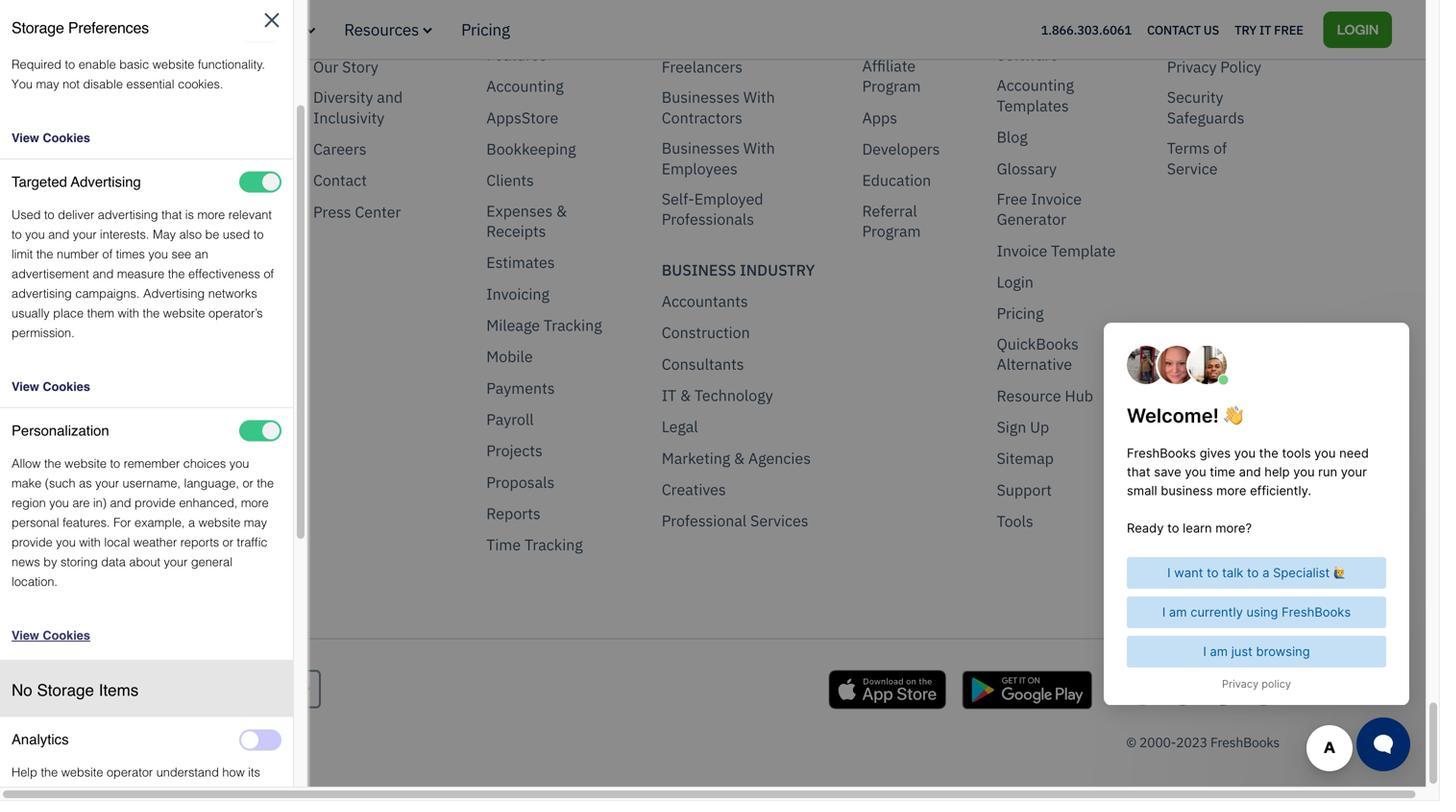 Task type: describe. For each thing, give the bounding box(es) containing it.
with inside 'allow the website to remember choices you make (such as your username, language, or the region you are in) and provide enhanced, more personal features. for example, a website may provide you with local weather reports or traffic news by storing data about your general location.'
[[79, 535, 101, 549]]

you down may
[[148, 247, 168, 261]]

affiliate program
[[862, 55, 921, 96]]

inclusivity
[[313, 107, 385, 128]]

allow
[[12, 456, 41, 471]]

our story link
[[313, 56, 378, 77]]

payments
[[486, 378, 555, 398]]

safeguards
[[1167, 107, 1244, 128]]

tools
[[997, 511, 1033, 531]]

also
[[179, 227, 202, 242]]

consultants
[[662, 354, 744, 374]]

contact link
[[313, 170, 367, 191]]

used
[[12, 207, 41, 222]]

center
[[355, 202, 401, 222]]

0 vertical spatial login link
[[1324, 11, 1392, 48]]

region
[[12, 496, 46, 510]]

that
[[162, 207, 182, 222]]

1 horizontal spatial of
[[264, 267, 274, 281]]

referral program
[[862, 201, 921, 241]]

privacy policy
[[1167, 56, 1261, 77]]

generator
[[997, 209, 1066, 229]]

it & technology
[[662, 385, 773, 405]]

mileage
[[486, 315, 540, 335]]

items
[[99, 681, 139, 700]]

agencies
[[748, 448, 811, 468]]

3 view cookies from the top
[[12, 628, 90, 643]]

security safeguards
[[1167, 87, 1244, 128]]

business industry link
[[662, 260, 815, 280]]

all freshbooks features link
[[486, 24, 623, 65]]

to inside required to enable basic website functionality. you may not disable essential cookies.
[[65, 57, 75, 72]]

freshbooks logo image
[[38, 10, 187, 47]]

instagram image
[[1247, 673, 1280, 706]]

proposals link
[[486, 472, 555, 493]]

affiliate program link
[[862, 55, 958, 96]]

targeted
[[12, 173, 67, 190]]

projects link
[[486, 441, 543, 461]]

accounting software
[[997, 24, 1074, 65]]

you up language,
[[229, 456, 249, 471]]

employed
[[694, 189, 763, 209]]

advertising inside the 'used to deliver advertising that is more relevant to you and your interests. may also be used to limit the number of times you see an advertisement and measure the effectiveness of advertising campaigns.  advertising networks usually place them with the website operator's permission.'
[[143, 286, 205, 301]]

networks
[[208, 286, 257, 301]]

creatives link
[[662, 479, 726, 500]]

terms of service
[[1167, 138, 1227, 178]]

glossary
[[997, 158, 1057, 178]]

invoice inside free invoice generator
[[1031, 189, 1082, 209]]

us for contact us
[[1204, 21, 1219, 38]]

example,
[[135, 515, 185, 530]]

services
[[750, 511, 808, 531]]

view cookies link for essential
[[12, 131, 281, 146]]

security
[[1167, 87, 1223, 107]]

cookies for targeted advertising
[[43, 380, 90, 394]]

technology
[[694, 385, 773, 405]]

accounting link
[[486, 76, 564, 96]]

cookies for essential
[[43, 131, 90, 145]]

careers
[[313, 139, 367, 159]]

about
[[313, 25, 355, 45]]

cookies.
[[178, 77, 223, 91]]

website down help
[[12, 785, 54, 799]]

quickbooks alternative
[[997, 334, 1079, 374]]

invoicing link
[[486, 284, 549, 304]]

them
[[87, 306, 114, 320]]

news
[[12, 555, 40, 569]]

and up campaigns.
[[93, 267, 114, 281]]

used to deliver advertising that is more relevant to you and your interests. may also be used to limit the number of times you see an advertisement and measure the effectiveness of advertising campaigns.  advertising networks usually place them with the website operator's permission.
[[12, 207, 274, 340]]

apps
[[862, 107, 897, 128]]

storage preferences dialog
[[0, 0, 1440, 801]]

personalization heading
[[12, 421, 109, 441]]

with for businesses with contractors
[[743, 87, 775, 107]]

accounting for software
[[997, 24, 1074, 44]]

templates
[[997, 96, 1069, 116]]

freelancers link
[[662, 56, 743, 77]]

3 cookies from the top
[[43, 628, 90, 643]]

not
[[63, 77, 80, 91]]

blog
[[997, 127, 1028, 147]]

may inside 'allow the website to remember choices you make (such as your username, language, or the region you are in) and provide enhanced, more personal features. for example, a website may provide you with local weather reports or traffic news by storing data about your general location.'
[[244, 515, 267, 530]]

employees
[[662, 158, 738, 178]]

analytics
[[12, 731, 69, 748]]

about us
[[313, 25, 376, 45]]

industry
[[740, 260, 815, 280]]

self-
[[662, 189, 694, 209]]

accounting up appsstore
[[486, 76, 564, 96]]

3 view from the top
[[12, 628, 39, 643]]

google play image
[[962, 670, 1092, 709]]

are
[[72, 496, 90, 510]]

1 vertical spatial provide
[[12, 535, 53, 549]]

1 horizontal spatial for
[[279, 19, 302, 40]]

& for expenses
[[556, 201, 567, 221]]

basic
[[119, 57, 149, 72]]

may inside required to enable basic website functionality. you may not disable essential cookies.
[[36, 77, 59, 91]]

estimates
[[486, 252, 555, 273]]

permission.
[[12, 326, 75, 340]]

professional services
[[662, 511, 808, 531]]

to down relevant
[[253, 227, 264, 242]]

essential
[[126, 77, 174, 91]]

who it's for
[[215, 19, 302, 40]]

login inside login link
[[1337, 19, 1379, 38]]

about
[[129, 555, 160, 569]]

1 vertical spatial of
[[102, 247, 113, 261]]

3 view cookies link from the top
[[12, 628, 281, 644]]

storage preferences heading
[[0, 0, 293, 55]]

0 horizontal spatial pricing link
[[461, 19, 510, 40]]

freshbooks inside all freshbooks features
[[508, 24, 589, 44]]

storage inside heading
[[12, 19, 64, 37]]

local
[[104, 535, 130, 549]]

payments link
[[486, 378, 555, 398]]

sitemap link
[[997, 448, 1054, 469]]

required to enable basic website functionality. you may not disable essential cookies.
[[12, 57, 265, 91]]

reports
[[486, 503, 541, 524]]

features link
[[110, 19, 187, 40]]

you
[[12, 77, 33, 91]]

performs,
[[57, 785, 110, 799]]

press
[[313, 202, 351, 222]]

payroll
[[486, 409, 534, 429]]

features inside all freshbooks features
[[486, 45, 547, 65]]

1 horizontal spatial provide
[[135, 496, 176, 510]]

of inside terms of service
[[1213, 138, 1227, 158]]

mileage tracking link
[[486, 315, 602, 336]]

to right used
[[44, 207, 54, 222]]

sitemap
[[997, 448, 1054, 469]]

be
[[205, 227, 219, 242]]

diversity and inclusivity
[[313, 87, 403, 128]]

1 horizontal spatial pricing link
[[997, 303, 1044, 324]]

facebook image
[[1166, 673, 1199, 706]]

marketing & agencies link
[[662, 448, 811, 469]]

invoice template link
[[997, 241, 1116, 261]]

professionals
[[662, 209, 754, 229]]

choices
[[183, 456, 226, 471]]

operator
[[107, 765, 153, 780]]

0 horizontal spatial login link
[[997, 272, 1034, 292]]

free invoice generator link
[[997, 189, 1129, 230]]

website up performs,
[[61, 765, 103, 780]]

1 horizontal spatial or
[[243, 476, 253, 490]]

youtube image
[[1207, 673, 1239, 706]]

relevant
[[228, 207, 272, 222]]

you down used
[[25, 227, 45, 242]]

invoice inside 'invoice template' link
[[997, 241, 1047, 261]]

time
[[486, 535, 521, 555]]



Task type: locate. For each thing, give the bounding box(es) containing it.
advertising up deliver
[[71, 173, 141, 190]]

2 with from the top
[[743, 138, 775, 158]]

and right in)
[[110, 496, 131, 510]]

0 horizontal spatial may
[[36, 77, 59, 91]]

0 horizontal spatial more
[[197, 207, 225, 222]]

disable
[[83, 77, 123, 91]]

view cookies link up "items"
[[12, 628, 281, 644]]

1 with from the top
[[743, 87, 775, 107]]

1 view cookies link from the top
[[12, 131, 281, 146]]

pricing link
[[461, 19, 510, 40], [997, 303, 1044, 324]]

businesses up the 'contractors'
[[662, 87, 740, 107]]

storage right no
[[37, 681, 94, 700]]

1 vertical spatial program
[[862, 221, 921, 241]]

the down measure
[[143, 306, 160, 320]]

2 vertical spatial view cookies link
[[12, 628, 281, 644]]

businesses inside businesses with employees
[[662, 138, 740, 158]]

2 cookies from the top
[[43, 380, 90, 394]]

invoice down generator
[[997, 241, 1047, 261]]

construction link
[[662, 323, 750, 343]]

accounting templates link
[[997, 75, 1129, 116]]

1 vertical spatial view
[[12, 380, 39, 394]]

targeted advertising heading
[[12, 172, 141, 192]]

0 vertical spatial freshbooks
[[508, 24, 589, 44]]

reports link
[[486, 503, 541, 524]]

0 vertical spatial with
[[118, 306, 139, 320]]

interests.
[[100, 227, 149, 242]]

privacy
[[1167, 56, 1217, 77]]

businesses
[[662, 87, 740, 107], [662, 138, 740, 158]]

accounting up software
[[997, 24, 1074, 44]]

clients link
[[486, 170, 534, 191]]

of right terms
[[1213, 138, 1227, 158]]

us up story in the left top of the page
[[358, 25, 376, 45]]

website left operator's
[[163, 306, 205, 320]]

with inside the 'used to deliver advertising that is more relevant to you and your interests. may also be used to limit the number of times you see an advertisement and measure the effectiveness of advertising campaigns.  advertising networks usually place them with the website operator's permission.'
[[118, 306, 139, 320]]

1 vertical spatial invoice
[[997, 241, 1047, 261]]

with right interact
[[224, 785, 246, 799]]

website up essential
[[152, 57, 194, 72]]

website up as
[[65, 456, 107, 471]]

preferences
[[68, 19, 149, 37]]

storing
[[61, 555, 98, 569]]

1 vertical spatial features
[[486, 45, 547, 65]]

view cookies for targeted advertising
[[12, 380, 90, 394]]

contact up the privacy
[[1147, 21, 1201, 38]]

& right expenses
[[556, 201, 567, 221]]

& for it
[[680, 385, 691, 405]]

our story
[[313, 56, 378, 77]]

may up the traffic
[[244, 515, 267, 530]]

with down businesses with contractors link
[[743, 138, 775, 158]]

pricing
[[461, 19, 510, 40], [997, 303, 1044, 324]]

general
[[191, 555, 233, 569]]

& left agencies
[[734, 448, 745, 468]]

0 vertical spatial invoice
[[1031, 189, 1082, 209]]

invoice
[[1031, 189, 1082, 209], [997, 241, 1047, 261]]

0 horizontal spatial how
[[113, 785, 136, 799]]

up
[[1030, 417, 1049, 437]]

invoice up generator
[[1031, 189, 1082, 209]]

login right try it free link
[[1337, 19, 1379, 38]]

for up local
[[113, 515, 131, 530]]

& inside it & technology link
[[680, 385, 691, 405]]

more up the traffic
[[241, 496, 269, 510]]

your up in)
[[95, 476, 119, 490]]

with down features.
[[79, 535, 101, 549]]

the down see
[[168, 267, 185, 281]]

accounting
[[997, 24, 1074, 44], [997, 75, 1074, 95], [486, 76, 564, 96]]

1 vertical spatial view cookies
[[12, 380, 90, 394]]

1 vertical spatial with
[[79, 535, 101, 549]]

1 vertical spatial advertising
[[143, 286, 205, 301]]

sign
[[997, 417, 1026, 437]]

us for about us
[[358, 25, 376, 45]]

0 horizontal spatial of
[[102, 247, 113, 261]]

0 vertical spatial pricing
[[461, 19, 510, 40]]

careers link
[[313, 139, 367, 159]]

no storage items list
[[0, 21, 306, 801]]

login link down 'invoice template' link
[[997, 272, 1034, 292]]

to
[[65, 57, 75, 72], [44, 207, 54, 222], [12, 227, 22, 242], [253, 227, 264, 242], [110, 456, 120, 471]]

more inside the 'used to deliver advertising that is more relevant to you and your interests. may also be used to limit the number of times you see an advertisement and measure the effectiveness of advertising campaigns.  advertising networks usually place them with the website operator's permission.'
[[197, 207, 225, 222]]

contact us link
[[1147, 17, 1219, 42]]

businesses up employees
[[662, 138, 740, 158]]

1 vertical spatial contact
[[313, 170, 367, 190]]

0 horizontal spatial or
[[223, 535, 233, 549]]

required
[[12, 57, 61, 72]]

view down location.
[[12, 628, 39, 643]]

accounting software link
[[997, 24, 1129, 65]]

businesses with employees link
[[662, 138, 824, 179]]

program for referral
[[862, 221, 921, 241]]

tracking
[[544, 315, 602, 335], [524, 535, 583, 555]]

tracking inside "link"
[[524, 535, 583, 555]]

1 horizontal spatial freshbooks
[[1211, 733, 1280, 751]]

storage preferences
[[12, 19, 149, 37]]

no storage items
[[12, 681, 139, 700]]

features up basic
[[110, 19, 173, 40]]

accounting up "templates"
[[997, 75, 1074, 95]]

app store image
[[828, 670, 946, 709]]

accounting for templates
[[997, 75, 1074, 95]]

more up be
[[197, 207, 225, 222]]

with inside businesses with employees
[[743, 138, 775, 158]]

0 vertical spatial program
[[862, 76, 921, 96]]

0 vertical spatial your
[[73, 227, 97, 242]]

2 horizontal spatial &
[[734, 448, 745, 468]]

advertising down advertisement
[[12, 286, 72, 301]]

0 vertical spatial or
[[243, 476, 253, 490]]

diversity and inclusivity link
[[313, 87, 448, 128]]

1 horizontal spatial advertising
[[98, 207, 158, 222]]

0 horizontal spatial advertising
[[12, 286, 72, 301]]

may down required on the top left of page
[[36, 77, 59, 91]]

2 vertical spatial cookies
[[43, 628, 90, 643]]

0 vertical spatial login
[[1337, 19, 1379, 38]]

1 vertical spatial your
[[95, 476, 119, 490]]

login down 'invoice template' link
[[997, 272, 1034, 292]]

advertising inside targeted advertising heading
[[71, 173, 141, 190]]

analytics heading
[[12, 730, 69, 750]]

program down referral
[[862, 221, 921, 241]]

the up advertisement
[[36, 247, 53, 261]]

0 vertical spatial storage
[[12, 19, 64, 37]]

support link
[[997, 480, 1052, 500]]

more inside 'allow the website to remember choices you make (such as your username, language, or the region you are in) and provide enhanced, more personal features. for example, a website may provide you with local weather reports or traffic news by storing data about your general location.'
[[241, 496, 269, 510]]

1 vertical spatial &
[[680, 385, 691, 405]]

0 vertical spatial pricing link
[[461, 19, 510, 40]]

for inside 'allow the website to remember choices you make (such as your username, language, or the region you are in) and provide enhanced, more personal features. for example, a website may provide you with local weather reports or traffic news by storing data about your general location.'
[[113, 515, 131, 530]]

0 vertical spatial view
[[12, 131, 39, 145]]

1 horizontal spatial may
[[244, 515, 267, 530]]

with inside help the website operator understand how its website performs, how visitors interact with th
[[224, 785, 246, 799]]

1 horizontal spatial &
[[680, 385, 691, 405]]

more
[[197, 207, 225, 222], [241, 496, 269, 510]]

you
[[25, 227, 45, 242], [148, 247, 168, 261], [229, 456, 249, 471], [49, 496, 69, 510], [56, 535, 76, 549]]

2 vertical spatial your
[[164, 555, 188, 569]]

2 vertical spatial with
[[224, 785, 246, 799]]

website inside the 'used to deliver advertising that is more relevant to you and your interests. may also be used to limit the number of times you see an advertisement and measure the effectiveness of advertising campaigns.  advertising networks usually place them with the website operator's permission.'
[[163, 306, 205, 320]]

cookies
[[43, 131, 90, 145], [43, 380, 90, 394], [43, 628, 90, 643]]

free up generator
[[997, 189, 1027, 209]]

2 vertical spatial view cookies
[[12, 628, 90, 643]]

2 horizontal spatial of
[[1213, 138, 1227, 158]]

or left the traffic
[[223, 535, 233, 549]]

2 view cookies from the top
[[12, 380, 90, 394]]

0 horizontal spatial login
[[997, 272, 1034, 292]]

website down the enhanced, at the bottom left of the page
[[199, 515, 240, 530]]

marketing
[[662, 448, 730, 468]]

view cookies up targeted at the left top
[[12, 131, 90, 145]]

time tracking
[[486, 535, 583, 555]]

2023
[[1176, 733, 1208, 751]]

advertisement
[[12, 267, 89, 281]]

0 vertical spatial cookies
[[43, 131, 90, 145]]

tracking for mileage tracking
[[544, 315, 602, 335]]

language,
[[184, 476, 239, 490]]

view up personalization
[[12, 380, 39, 394]]

with
[[743, 87, 775, 107], [743, 138, 775, 158]]

1 horizontal spatial us
[[1204, 21, 1219, 38]]

who it's for link
[[215, 19, 315, 40]]

traffic
[[237, 535, 267, 549]]

cookies up targeted advertising
[[43, 131, 90, 145]]

with for businesses with employees
[[743, 138, 775, 158]]

businesses for contractors
[[662, 87, 740, 107]]

0 horizontal spatial provide
[[12, 535, 53, 549]]

0 horizontal spatial &
[[556, 201, 567, 221]]

you up storing
[[56, 535, 76, 549]]

businesses for employees
[[662, 138, 740, 158]]

storage inside list
[[37, 681, 94, 700]]

resources
[[344, 19, 419, 40]]

who
[[215, 19, 248, 40]]

in)
[[93, 496, 107, 510]]

terms of service link
[[1167, 138, 1280, 179]]

storage up required on the top left of page
[[12, 19, 64, 37]]

1 vertical spatial for
[[113, 515, 131, 530]]

1 horizontal spatial more
[[241, 496, 269, 510]]

about us link
[[313, 25, 376, 46]]

1 vertical spatial with
[[743, 138, 775, 158]]

pricing link up accounting link
[[461, 19, 510, 40]]

1 view cookies from the top
[[12, 131, 90, 145]]

program inside affiliate program link
[[862, 76, 921, 96]]

us
[[1204, 21, 1219, 38], [358, 25, 376, 45]]

with right them
[[118, 306, 139, 320]]

0 horizontal spatial pricing
[[461, 19, 510, 40]]

tracking right time
[[524, 535, 583, 555]]

tracking for time tracking
[[524, 535, 583, 555]]

login link right try it free link
[[1324, 11, 1392, 48]]

support
[[997, 480, 1052, 500]]

the right help
[[41, 765, 58, 780]]

0 horizontal spatial for
[[113, 515, 131, 530]]

0 vertical spatial features
[[110, 19, 173, 40]]

to inside 'allow the website to remember choices you make (such as your username, language, or the region you are in) and provide enhanced, more personal features. for example, a website may provide you with local weather reports or traffic news by storing data about your general location.'
[[110, 456, 120, 471]]

program for affiliate
[[862, 76, 921, 96]]

contact us
[[1147, 21, 1219, 38]]

0 horizontal spatial features
[[110, 19, 173, 40]]

times
[[116, 247, 145, 261]]

1 program from the top
[[862, 76, 921, 96]]

0 horizontal spatial advertising
[[71, 173, 141, 190]]

cookie consent banner dialog
[[14, 550, 303, 772]]

provide down "username," in the left of the page
[[135, 496, 176, 510]]

1 vertical spatial tracking
[[524, 535, 583, 555]]

the up (such
[[44, 456, 61, 471]]

(such
[[45, 476, 76, 490]]

0 horizontal spatial us
[[358, 25, 376, 45]]

features down the all
[[486, 45, 547, 65]]

apps link
[[862, 107, 897, 128]]

0 vertical spatial for
[[279, 19, 302, 40]]

help the website operator understand how its website performs, how visitors interact with th
[[12, 765, 275, 801]]

0 vertical spatial contact
[[1147, 21, 1201, 38]]

advertising down measure
[[143, 286, 205, 301]]

freshbooks right 2023 at the right bottom of the page
[[1211, 733, 1280, 751]]

contact down careers link
[[313, 170, 367, 190]]

freelancers
[[662, 56, 743, 77]]

your up number
[[73, 227, 97, 242]]

businesses inside businesses with contractors
[[662, 87, 740, 107]]

contact for contact
[[313, 170, 367, 190]]

and down story in the left top of the page
[[377, 87, 403, 107]]

service
[[1167, 158, 1218, 178]]

with up businesses with employees link
[[743, 87, 775, 107]]

0 vertical spatial of
[[1213, 138, 1227, 158]]

0 vertical spatial tracking
[[544, 315, 602, 335]]

cookies up personalization
[[43, 380, 90, 394]]

1 vertical spatial login
[[997, 272, 1034, 292]]

1 vertical spatial businesses
[[662, 138, 740, 158]]

make
[[12, 476, 41, 490]]

0 horizontal spatial contact
[[313, 170, 367, 190]]

view cookies up personalization
[[12, 380, 90, 394]]

with inside businesses with contractors
[[743, 87, 775, 107]]

or right language,
[[243, 476, 253, 490]]

2 vertical spatial of
[[264, 267, 274, 281]]

blog link
[[997, 127, 1028, 147]]

freshbooks
[[508, 24, 589, 44], [1211, 733, 1280, 751]]

businesses with contractors link
[[662, 87, 824, 128]]

the right language,
[[257, 476, 274, 490]]

0 vertical spatial may
[[36, 77, 59, 91]]

2 view from the top
[[12, 380, 39, 394]]

diversity
[[313, 87, 373, 107]]

2 program from the top
[[862, 221, 921, 241]]

0 vertical spatial businesses
[[662, 87, 740, 107]]

accessibility
[[1167, 25, 1253, 45]]

estimates link
[[486, 252, 555, 273]]

1 vertical spatial view cookies link
[[12, 380, 281, 395]]

or
[[243, 476, 253, 490], [223, 535, 233, 549]]

login
[[1337, 19, 1379, 38], [997, 272, 1034, 292]]

to left remember
[[110, 456, 120, 471]]

& for marketing
[[734, 448, 745, 468]]

provide down personal
[[12, 535, 53, 549]]

your inside the 'used to deliver advertising that is more relevant to you and your interests. may also be used to limit the number of times you see an advertisement and measure the effectiveness of advertising campaigns.  advertising networks usually place them with the website operator's permission.'
[[73, 227, 97, 242]]

1.866.303.6061
[[1041, 21, 1132, 38]]

contact for contact us
[[1147, 21, 1201, 38]]

1 vertical spatial pricing
[[997, 303, 1044, 324]]

privacy policy link
[[1167, 56, 1261, 77]]

1 horizontal spatial with
[[118, 306, 139, 320]]

to up not
[[65, 57, 75, 72]]

by
[[44, 555, 57, 569]]

1 vertical spatial may
[[244, 515, 267, 530]]

us inside "link"
[[358, 25, 376, 45]]

1 horizontal spatial features
[[486, 45, 547, 65]]

0 vertical spatial with
[[743, 87, 775, 107]]

1 horizontal spatial advertising
[[143, 286, 205, 301]]

contractors
[[662, 107, 743, 128]]

1 horizontal spatial login
[[1337, 19, 1379, 38]]

view cookies link up remember
[[12, 380, 281, 395]]

to up limit at the top of page
[[12, 227, 22, 242]]

1 businesses from the top
[[662, 87, 740, 107]]

businesses with contractors
[[662, 87, 775, 128]]

2 vertical spatial &
[[734, 448, 745, 468]]

1 vertical spatial login link
[[997, 272, 1034, 292]]

of right effectiveness
[[264, 267, 274, 281]]

2 vertical spatial view
[[12, 628, 39, 643]]

pricing up accounting link
[[461, 19, 510, 40]]

1 vertical spatial more
[[241, 496, 269, 510]]

0 horizontal spatial with
[[79, 535, 101, 549]]

an
[[195, 247, 208, 261]]

0 vertical spatial view cookies
[[12, 131, 90, 145]]

for
[[279, 19, 302, 40], [113, 515, 131, 530]]

& inside marketing & agencies link
[[734, 448, 745, 468]]

location.
[[12, 574, 58, 589]]

2 horizontal spatial with
[[224, 785, 246, 799]]

view for targeted advertising
[[12, 380, 39, 394]]

1 vertical spatial or
[[223, 535, 233, 549]]

us left try
[[1204, 21, 1219, 38]]

features
[[110, 19, 173, 40], [486, 45, 547, 65]]

accounting inside accounting software link
[[997, 24, 1074, 44]]

0 vertical spatial how
[[222, 765, 245, 780]]

essential heading
[[12, 22, 70, 42]]

2 view cookies link from the top
[[12, 380, 281, 395]]

& right "it"
[[680, 385, 691, 405]]

twitter image
[[1126, 673, 1159, 706]]

freshbooks right the all
[[508, 24, 589, 44]]

view cookies link down essential
[[12, 131, 281, 146]]

for right the it's
[[279, 19, 302, 40]]

free right "it"
[[1274, 21, 1303, 38]]

quickbooks
[[997, 334, 1079, 354]]

1 horizontal spatial how
[[222, 765, 245, 780]]

view cookies link for targeted advertising
[[12, 380, 281, 395]]

and inside diversity and inclusivity
[[377, 87, 403, 107]]

0 vertical spatial &
[[556, 201, 567, 221]]

of left times
[[102, 247, 113, 261]]

your down weather
[[164, 555, 188, 569]]

enhanced,
[[179, 496, 238, 510]]

1 vertical spatial how
[[113, 785, 136, 799]]

1 vertical spatial storage
[[37, 681, 94, 700]]

you down (such
[[49, 496, 69, 510]]

0 vertical spatial free
[[1274, 21, 1303, 38]]

1 vertical spatial free
[[997, 189, 1027, 209]]

pricing up the quickbooks
[[997, 303, 1044, 324]]

2 businesses from the top
[[662, 138, 740, 158]]

program down affiliate
[[862, 76, 921, 96]]

0 horizontal spatial freshbooks
[[508, 24, 589, 44]]

contact
[[1147, 21, 1201, 38], [313, 170, 367, 190]]

how left its
[[222, 765, 245, 780]]

and inside 'allow the website to remember choices you make (such as your username, language, or the region you are in) and provide enhanced, more personal features. for example, a website may provide you with local weather reports or traffic news by storing data about your general location.'
[[110, 496, 131, 510]]

1 view from the top
[[12, 131, 39, 145]]

1 horizontal spatial free
[[1274, 21, 1303, 38]]

is
[[185, 207, 194, 222]]

&
[[556, 201, 567, 221], [680, 385, 691, 405], [734, 448, 745, 468]]

website inside required to enable basic website functionality. you may not disable essential cookies.
[[152, 57, 194, 72]]

pricing link up the quickbooks
[[997, 303, 1044, 324]]

0 vertical spatial more
[[197, 207, 225, 222]]

1 horizontal spatial pricing
[[997, 303, 1044, 324]]

program inside referral program link
[[862, 221, 921, 241]]

pricing for the left pricing link
[[461, 19, 510, 40]]

all
[[486, 24, 505, 44]]

& inside expenses & receipts
[[556, 201, 567, 221]]

the inside help the website operator understand how its website performs, how visitors interact with th
[[41, 765, 58, 780]]

cookies up no storage items
[[43, 628, 90, 643]]

try it free
[[1235, 21, 1303, 38]]

developers
[[862, 139, 940, 159]]

username,
[[122, 476, 181, 490]]

with
[[118, 306, 139, 320], [79, 535, 101, 549], [224, 785, 246, 799]]

view cookies down location.
[[12, 628, 90, 643]]

free inside free invoice generator
[[997, 189, 1027, 209]]

0 vertical spatial advertising
[[71, 173, 141, 190]]

limit
[[12, 247, 33, 261]]

how down operator
[[113, 785, 136, 799]]

©
[[1126, 733, 1136, 751]]

see
[[172, 247, 191, 261]]

and down deliver
[[48, 227, 69, 242]]

interact
[[180, 785, 221, 799]]

login link
[[1324, 11, 1392, 48], [997, 272, 1034, 292]]

view up targeted at the left top
[[12, 131, 39, 145]]

1 vertical spatial cookies
[[43, 380, 90, 394]]

tracking right mileage
[[544, 315, 602, 335]]

1 cookies from the top
[[43, 131, 90, 145]]

1 vertical spatial advertising
[[12, 286, 72, 301]]

view for essential
[[12, 131, 39, 145]]

software
[[997, 45, 1058, 65]]

view cookies link
[[12, 131, 281, 146], [12, 380, 281, 395], [12, 628, 281, 644]]

view cookies for essential
[[12, 131, 90, 145]]

advertising up interests.
[[98, 207, 158, 222]]

essential
[[12, 23, 70, 40]]

pricing for rightmost pricing link
[[997, 303, 1044, 324]]



Task type: vqa. For each thing, say whether or not it's contained in the screenshot.
the become
no



